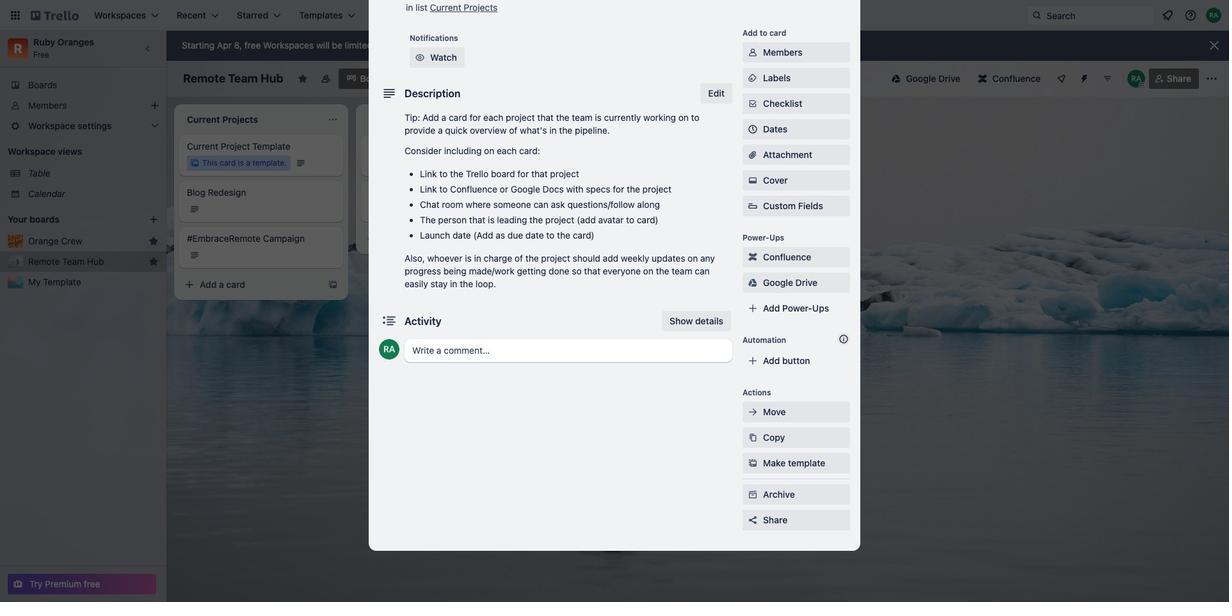 Task type: describe. For each thing, give the bounding box(es) containing it.
project up with
[[550, 168, 579, 179]]

questions/follow
[[568, 199, 635, 210]]

show
[[670, 316, 693, 327]]

due
[[508, 230, 523, 241]]

what's
[[520, 125, 547, 136]]

stay
[[431, 279, 448, 289]]

open information menu image
[[1185, 9, 1197, 22]]

0 horizontal spatial list
[[416, 2, 428, 13]]

ruby
[[33, 36, 55, 47]]

on inside the "tip: add a card for each project that the team is currently working on to provide a quick overview of what's in the pipeline."
[[679, 112, 689, 123]]

someone
[[493, 199, 531, 210]]

add power-ups
[[763, 303, 829, 314]]

watch
[[430, 52, 457, 63]]

updates
[[652, 253, 685, 264]]

template
[[788, 458, 826, 469]]

also,
[[405, 253, 425, 264]]

the up 'getting'
[[526, 253, 539, 264]]

views
[[58, 146, 82, 157]]

the down "updates"
[[656, 266, 669, 277]]

edit button
[[701, 83, 733, 104]]

should
[[573, 253, 601, 264]]

add inside the "tip: add a card for each project that the team is currently working on to provide a quick overview of what's in the pipeline."
[[423, 112, 439, 123]]

the
[[420, 215, 436, 225]]

drive inside google drive 'button'
[[939, 73, 961, 84]]

is inside the "tip: add a card for each project that the team is currently working on to provide a quick overview of what's in the pipeline."
[[595, 112, 602, 123]]

custom fields
[[763, 200, 823, 211]]

copy link
[[743, 428, 850, 448]]

0 horizontal spatial add a card button
[[179, 275, 320, 295]]

template inside "link"
[[43, 277, 81, 288]]

create button
[[371, 5, 415, 26]]

starred icon image for remote team hub
[[149, 257, 159, 267]]

google inside 'button'
[[906, 73, 936, 84]]

your boards with 3 items element
[[8, 212, 129, 227]]

starting
[[182, 40, 215, 51]]

a down 'current project template'
[[246, 158, 250, 168]]

workspace visible image
[[321, 74, 331, 84]]

#embraceremote campaign link
[[187, 232, 336, 245]]

edit
[[708, 88, 725, 99]]

to up room
[[439, 184, 448, 195]]

1 vertical spatial card)
[[573, 230, 595, 241]]

progress
[[405, 266, 441, 277]]

2 date from the left
[[526, 230, 544, 241]]

list inside add another list button
[[615, 113, 628, 124]]

calendar link
[[28, 188, 159, 200]]

2 link from the top
[[420, 184, 437, 195]]

power ups image
[[1056, 74, 1067, 84]]

ask
[[551, 199, 565, 210]]

in up made/work
[[474, 253, 481, 264]]

workspaces
[[263, 40, 314, 51]]

card down #embraceremote campaign
[[226, 279, 245, 290]]

r link
[[8, 38, 28, 59]]

add button
[[763, 355, 810, 366]]

hub inside button
[[87, 256, 104, 267]]

quick
[[445, 125, 468, 136]]

sm image for google drive
[[747, 277, 759, 289]]

workspace views
[[8, 146, 82, 157]]

orange
[[28, 236, 59, 247]]

tip: add a card for each project that the team is currently working on to provide a quick overview of what's in the pipeline.
[[405, 112, 700, 136]]

nordic
[[369, 141, 396, 152]]

along
[[637, 199, 660, 210]]

to up labels
[[760, 28, 768, 38]]

add board image
[[149, 215, 159, 225]]

workspace navigation collapse icon image
[[140, 40, 158, 58]]

cover
[[763, 175, 788, 186]]

weekly
[[621, 253, 649, 264]]

a up quick
[[442, 112, 446, 123]]

labels link
[[743, 68, 850, 88]]

a up also,
[[401, 233, 406, 244]]

power-ups
[[743, 233, 784, 243]]

getting
[[517, 266, 546, 277]]

a down #embraceremote
[[219, 279, 224, 290]]

avatar
[[598, 215, 624, 225]]

labels
[[763, 72, 791, 83]]

1 vertical spatial ups
[[813, 303, 829, 314]]

can inside also, whoever is in charge of the project should add weekly updates on any progress being made/work getting done so that everyone on the team can easily stay in the loop.
[[695, 266, 710, 277]]

blog redesign
[[187, 187, 246, 198]]

with
[[566, 184, 584, 195]]

the left another
[[556, 112, 570, 123]]

crew
[[61, 236, 82, 247]]

sm image for cover
[[747, 174, 759, 187]]

will
[[316, 40, 330, 51]]

that inside the "tip: add a card for each project that the team is currently working on to provide a quick overview of what's in the pipeline."
[[537, 112, 554, 123]]

leading
[[497, 215, 527, 225]]

board link
[[339, 69, 393, 89]]

add button button
[[743, 351, 850, 371]]

0 horizontal spatial share
[[763, 515, 788, 526]]

currently
[[604, 112, 641, 123]]

confluence inside button
[[993, 73, 1041, 84]]

checklist button
[[743, 93, 850, 114]]

add inside button
[[561, 113, 578, 124]]

remote inside button
[[28, 256, 60, 267]]

0 horizontal spatial share button
[[743, 510, 850, 531]]

is down 'current project template'
[[238, 158, 244, 168]]

learn
[[457, 40, 480, 51]]

2 vertical spatial confluence
[[763, 252, 812, 263]]

members for the left members "link"
[[28, 100, 67, 111]]

add another list
[[561, 113, 628, 124]]

remote team hub button
[[28, 255, 143, 268]]

1 horizontal spatial share button
[[1149, 69, 1199, 89]]

on down overview
[[484, 145, 495, 156]]

create from template… image for rightmost add a card button
[[510, 234, 520, 244]]

card up also,
[[408, 233, 427, 244]]

search image
[[1032, 10, 1042, 20]]

archive link
[[743, 485, 850, 505]]

team inside board name text field
[[228, 72, 258, 85]]

the up along
[[627, 184, 640, 195]]

primary element
[[0, 0, 1229, 31]]

sm image for archive
[[747, 489, 759, 501]]

project inside also, whoever is in charge of the project should add weekly updates on any progress being made/work getting done so that everyone on the team can easily stay in the loop.
[[541, 253, 570, 264]]

custom
[[763, 200, 796, 211]]

add a card for rightmost add a card button
[[382, 233, 427, 244]]

Board name text field
[[177, 69, 290, 89]]

10
[[386, 40, 395, 51]]

card inside the "tip: add a card for each project that the team is currently working on to provide a quick overview of what's in the pipeline."
[[449, 112, 467, 123]]

remote team hub inside board name text field
[[183, 72, 283, 85]]

Write a comment text field
[[405, 339, 733, 362]]

make template
[[763, 458, 826, 469]]

1 horizontal spatial google
[[763, 277, 793, 288]]

show details link
[[662, 311, 731, 332]]

my template link
[[28, 276, 159, 289]]

your boards
[[8, 214, 59, 225]]

on left any
[[688, 253, 698, 264]]

or
[[500, 184, 508, 195]]

ebook
[[369, 187, 395, 198]]

the right leading
[[530, 215, 543, 225]]

chat
[[420, 199, 440, 210]]

notifications
[[410, 33, 458, 43]]

0 horizontal spatial google drive
[[763, 277, 818, 288]]

#embraceremote
[[187, 233, 261, 244]]

loop.
[[476, 279, 496, 289]]

project down ask
[[545, 215, 575, 225]]

can inside link to the trello board for that project link to confluence or google docs with specs for the project chat room where someone can ask questions/follow along the person that is leading the project (add avatar to card) launch date (add as due date to the card)
[[534, 199, 549, 210]]

easily
[[405, 279, 428, 289]]

current project template link
[[187, 140, 336, 153]]

campaign for #embraceremote campaign
[[263, 233, 305, 244]]

collaborators.
[[398, 40, 455, 51]]

orange crew button
[[28, 235, 143, 248]]

google inside link to the trello board for that project link to confluence or google docs with specs for the project chat room where someone can ask questions/follow along the person that is leading the project (add avatar to card) launch date (add as due date to the card)
[[511, 184, 540, 195]]

to up ebook campaign link
[[439, 168, 448, 179]]

is inside also, whoever is in charge of the project should add weekly updates on any progress being made/work getting done so that everyone on the team can easily stay in the loop.
[[465, 253, 472, 264]]

1 horizontal spatial current
[[430, 2, 461, 13]]

8,
[[234, 40, 242, 51]]

on down weekly
[[643, 266, 654, 277]]

of inside the "tip: add a card for each project that the team is currently working on to provide a quick overview of what's in the pipeline."
[[509, 125, 518, 136]]

try premium free
[[29, 579, 100, 590]]



Task type: locate. For each thing, give the bounding box(es) containing it.
1 vertical spatial current
[[187, 141, 218, 152]]

launch down 'provide'
[[399, 141, 429, 152]]

3 sm image from the top
[[747, 406, 759, 419]]

Search field
[[1042, 6, 1154, 25]]

sm image inside move link
[[747, 406, 759, 419]]

0 horizontal spatial team
[[62, 256, 85, 267]]

0 vertical spatial confluence
[[993, 73, 1041, 84]]

free right premium at the bottom left of page
[[84, 579, 100, 590]]

sm image left archive
[[747, 489, 759, 501]]

add power-ups link
[[743, 298, 850, 319]]

create from template… image for the left add a card button
[[328, 280, 338, 290]]

of left what's on the left of page
[[509, 125, 518, 136]]

the left pipeline.
[[559, 125, 573, 136]]

1 horizontal spatial list
[[615, 113, 628, 124]]

remote team hub inside button
[[28, 256, 104, 267]]

calendar
[[28, 188, 65, 199]]

remote team hub down crew
[[28, 256, 104, 267]]

room
[[442, 199, 463, 210]]

1 horizontal spatial confluence
[[763, 252, 812, 263]]

sm image inside "copy" link
[[747, 432, 759, 444]]

members down boards at the top left of page
[[28, 100, 67, 111]]

the left trello
[[450, 168, 464, 179]]

confluence down power-ups
[[763, 252, 812, 263]]

hub left star or unstar board image
[[261, 72, 283, 85]]

can down any
[[695, 266, 710, 277]]

in down being on the left top of the page
[[450, 279, 457, 289]]

1 vertical spatial add a card button
[[179, 275, 320, 295]]

1 horizontal spatial drive
[[939, 73, 961, 84]]

card) down '(add'
[[573, 230, 595, 241]]

is up (add
[[488, 215, 495, 225]]

1 vertical spatial hub
[[87, 256, 104, 267]]

everyone
[[603, 266, 641, 277]]

0 horizontal spatial remote
[[28, 256, 60, 267]]

1 horizontal spatial free
[[244, 40, 261, 51]]

campaign down blog redesign link
[[263, 233, 305, 244]]

team inside the "tip: add a card for each project that the team is currently working on to provide a quick overview of what's in the pipeline."
[[572, 112, 593, 123]]

0 horizontal spatial members link
[[0, 95, 166, 116]]

0 horizontal spatial template
[[43, 277, 81, 288]]

oranges
[[58, 36, 94, 47]]

sm image down actions
[[747, 406, 759, 419]]

sm image for move
[[747, 406, 759, 419]]

2 vertical spatial google
[[763, 277, 793, 288]]

boards
[[28, 79, 57, 90]]

ruby oranges free
[[33, 36, 94, 60]]

hub inside board name text field
[[261, 72, 283, 85]]

0 vertical spatial link
[[420, 168, 437, 179]]

for inside the "tip: add a card for each project that the team is currently working on to provide a quick overview of what's in the pipeline."
[[470, 112, 481, 123]]

0 vertical spatial members link
[[743, 42, 850, 63]]

project
[[221, 141, 250, 152]]

of inside also, whoever is in charge of the project should add weekly updates on any progress being made/work getting done so that everyone on the team can easily stay in the loop.
[[515, 253, 523, 264]]

for right 'specs'
[[613, 184, 624, 195]]

0 horizontal spatial ruby anderson (rubyanderson7) image
[[379, 339, 400, 360]]

confluence left power ups icon
[[993, 73, 1041, 84]]

for
[[470, 112, 481, 123], [518, 168, 529, 179], [613, 184, 624, 195]]

ups down custom
[[770, 233, 784, 243]]

team down "updates"
[[672, 266, 692, 277]]

0 notifications image
[[1160, 8, 1176, 23]]

ruby anderson (rubyanderson7) image
[[1206, 8, 1222, 23], [379, 339, 400, 360]]

1 horizontal spatial can
[[695, 266, 710, 277]]

sm image left make
[[747, 457, 759, 470]]

1 horizontal spatial remote team hub
[[183, 72, 283, 85]]

members link up labels 'link'
[[743, 42, 850, 63]]

ebook campaign
[[369, 187, 439, 198]]

pipeline.
[[575, 125, 610, 136]]

person
[[438, 215, 467, 225]]

show details
[[670, 316, 724, 327]]

share button down archive "link"
[[743, 510, 850, 531]]

1 horizontal spatial for
[[518, 168, 529, 179]]

2 horizontal spatial confluence
[[993, 73, 1041, 84]]

ups up add button button
[[813, 303, 829, 314]]

blog redesign link
[[187, 186, 336, 199]]

your
[[8, 214, 27, 225]]

that down where
[[469, 215, 486, 225]]

campaign up the chat
[[397, 187, 439, 198]]

0 horizontal spatial drive
[[796, 277, 818, 288]]

each left the card:
[[497, 145, 517, 156]]

add a card button down #embraceremote campaign
[[179, 275, 320, 295]]

project inside the "tip: add a card for each project that the team is currently working on to provide a quick overview of what's in the pipeline."
[[506, 112, 535, 123]]

1 vertical spatial starred icon image
[[149, 257, 159, 267]]

remote team hub down 8,
[[183, 72, 283, 85]]

can left ask
[[534, 199, 549, 210]]

0 vertical spatial share
[[1167, 73, 1192, 84]]

0 horizontal spatial create from template… image
[[328, 280, 338, 290]]

blog
[[187, 187, 206, 198]]

learn more about collaborator limits link
[[457, 40, 606, 51]]

any
[[701, 253, 715, 264]]

0 vertical spatial ruby anderson (rubyanderson7) image
[[1206, 8, 1222, 23]]

(add
[[577, 215, 596, 225]]

sm image for labels
[[747, 72, 759, 85]]

checklist
[[763, 98, 803, 109]]

add a card down #embraceremote
[[200, 279, 245, 290]]

0 vertical spatial members
[[763, 47, 803, 58]]

that up the docs
[[531, 168, 548, 179]]

limits
[[584, 40, 606, 51]]

to right avatar
[[626, 215, 635, 225]]

1 horizontal spatial team
[[672, 266, 692, 277]]

redesign
[[208, 187, 246, 198]]

1 horizontal spatial create from template… image
[[510, 234, 520, 244]]

to right working
[[691, 112, 700, 123]]

2 vertical spatial for
[[613, 184, 624, 195]]

0 vertical spatial each
[[484, 112, 504, 123]]

is
[[595, 112, 602, 123], [238, 158, 244, 168], [488, 215, 495, 225], [465, 253, 472, 264]]

link up the chat
[[420, 184, 437, 195]]

r
[[14, 41, 22, 56]]

current up notifications
[[430, 2, 461, 13]]

sm image
[[747, 46, 759, 59], [414, 51, 426, 64], [747, 174, 759, 187], [747, 277, 759, 289], [747, 432, 759, 444], [747, 457, 759, 470], [747, 489, 759, 501]]

cover link
[[743, 170, 850, 191]]

0 vertical spatial ups
[[770, 233, 784, 243]]

0 vertical spatial power-
[[743, 233, 770, 243]]

sm image for make template
[[747, 457, 759, 470]]

0 vertical spatial of
[[509, 125, 518, 136]]

google drive inside 'button'
[[906, 73, 961, 84]]

sm image down add to card
[[747, 46, 759, 59]]

card right this
[[220, 158, 236, 168]]

add a card up also,
[[382, 233, 427, 244]]

1 vertical spatial google drive
[[763, 277, 818, 288]]

details
[[695, 316, 724, 327]]

1 vertical spatial launch
[[420, 230, 450, 241]]

being
[[444, 266, 467, 277]]

show menu image
[[1206, 72, 1219, 85]]

0 vertical spatial add a card
[[382, 233, 427, 244]]

starting apr 8, free workspaces will be limited to 10 collaborators. learn more about collaborator limits
[[182, 40, 606, 51]]

2 starred icon image from the top
[[149, 257, 159, 267]]

google drive button
[[884, 69, 968, 89]]

a left quick
[[438, 125, 443, 136]]

ruby anderson (rubyanderson7) image
[[1127, 70, 1145, 88]]

current project template
[[187, 141, 290, 152]]

0 vertical spatial remote team hub
[[183, 72, 283, 85]]

0 vertical spatial free
[[244, 40, 261, 51]]

sm image inside cover link
[[747, 174, 759, 187]]

sm image left copy
[[747, 432, 759, 444]]

1 link from the top
[[420, 168, 437, 179]]

power- up automation
[[783, 303, 813, 314]]

members
[[763, 47, 803, 58], [28, 100, 67, 111]]

0 horizontal spatial google
[[511, 184, 540, 195]]

ebook campaign link
[[369, 186, 517, 199]]

0 vertical spatial list
[[416, 2, 428, 13]]

power- inside add power-ups link
[[783, 303, 813, 314]]

that up what's on the left of page
[[537, 112, 554, 123]]

to left 10
[[375, 40, 383, 51]]

template.
[[253, 158, 287, 168]]

sm image down power-ups
[[747, 251, 759, 264]]

sm image inside make template link
[[747, 457, 759, 470]]

make
[[763, 458, 786, 469]]

template up template.
[[252, 141, 290, 152]]

consider including on each card:
[[405, 145, 540, 156]]

sm image down power-ups
[[747, 277, 759, 289]]

card
[[770, 28, 787, 38], [449, 112, 467, 123], [220, 158, 236, 168], [408, 233, 427, 244], [226, 279, 245, 290]]

2 vertical spatial sm image
[[747, 406, 759, 419]]

1 starred icon image from the top
[[149, 236, 159, 247]]

move link
[[743, 402, 850, 423]]

members for members "link" to the top
[[763, 47, 803, 58]]

0 vertical spatial hub
[[261, 72, 283, 85]]

project up done
[[541, 253, 570, 264]]

0 vertical spatial add a card button
[[361, 229, 502, 249]]

campaign
[[397, 187, 439, 198], [263, 233, 305, 244]]

1 horizontal spatial add a card button
[[361, 229, 502, 249]]

description
[[405, 88, 461, 99]]

confluence button
[[971, 69, 1049, 89]]

remote inside board name text field
[[183, 72, 226, 85]]

list right another
[[615, 113, 628, 124]]

card) down along
[[637, 215, 659, 225]]

also, whoever is in charge of the project should add weekly updates on any progress being made/work getting done so that everyone on the team can easily stay in the loop.
[[405, 253, 715, 289]]

tip:
[[405, 112, 420, 123]]

move
[[763, 407, 786, 417]]

sm image left labels
[[747, 72, 759, 85]]

1 vertical spatial add a card
[[200, 279, 245, 290]]

1 vertical spatial power-
[[783, 303, 813, 314]]

team
[[228, 72, 258, 85], [62, 256, 85, 267]]

share button
[[1149, 69, 1199, 89], [743, 510, 850, 531]]

0 horizontal spatial remote team hub
[[28, 256, 104, 267]]

launch inside link to the trello board for that project link to confluence or google docs with specs for the project chat room where someone can ask questions/follow along the person that is leading the project (add avatar to card) launch date (add as due date to the card)
[[420, 230, 450, 241]]

be
[[332, 40, 342, 51]]

team inside button
[[62, 256, 85, 267]]

boards
[[30, 214, 59, 225]]

my
[[28, 277, 41, 288]]

1 vertical spatial free
[[84, 579, 100, 590]]

team inside also, whoever is in charge of the project should add weekly updates on any progress being made/work getting done so that everyone on the team can easily stay in the loop.
[[672, 266, 692, 277]]

sm image for watch
[[414, 51, 426, 64]]

dates button
[[743, 119, 850, 140]]

1 horizontal spatial campaign
[[397, 187, 439, 198]]

confluence inside link to the trello board for that project link to confluence or google docs with specs for the project chat room where someone can ask questions/follow along the person that is leading the project (add avatar to card) launch date (add as due date to the card)
[[450, 184, 497, 195]]

sm image for confluence
[[747, 251, 759, 264]]

consider
[[405, 145, 442, 156]]

1 vertical spatial template
[[43, 277, 81, 288]]

0 horizontal spatial confluence
[[450, 184, 497, 195]]

share button left show menu image
[[1149, 69, 1199, 89]]

the down being on the left top of the page
[[460, 279, 473, 289]]

the down ask
[[557, 230, 570, 241]]

1 vertical spatial each
[[497, 145, 517, 156]]

in right what's on the left of page
[[550, 125, 557, 136]]

sm image
[[747, 72, 759, 85], [747, 251, 759, 264], [747, 406, 759, 419]]

add another list button
[[538, 104, 712, 133]]

for right board
[[518, 168, 529, 179]]

in up notifications
[[406, 2, 413, 13]]

team up pipeline.
[[572, 112, 593, 123]]

1 vertical spatial for
[[518, 168, 529, 179]]

create from template… image
[[510, 234, 520, 244], [328, 280, 338, 290]]

confluence
[[993, 73, 1041, 84], [450, 184, 497, 195], [763, 252, 812, 263]]

0 vertical spatial campaign
[[397, 187, 439, 198]]

orange crew
[[28, 236, 82, 247]]

#embraceremote campaign
[[187, 233, 305, 244]]

1 vertical spatial campaign
[[263, 233, 305, 244]]

drive
[[939, 73, 961, 84], [796, 277, 818, 288]]

1 horizontal spatial template
[[252, 141, 290, 152]]

of up 'getting'
[[515, 253, 523, 264]]

to down ask
[[546, 230, 555, 241]]

1 horizontal spatial google drive
[[906, 73, 961, 84]]

sm image inside members "link"
[[747, 46, 759, 59]]

link down consider
[[420, 168, 437, 179]]

nordic launch link
[[369, 140, 517, 153]]

sm image for copy
[[747, 432, 759, 444]]

template right my
[[43, 277, 81, 288]]

members link down boards at the top left of page
[[0, 95, 166, 116]]

fields
[[798, 200, 823, 211]]

attachment button
[[743, 145, 850, 165]]

link to the trello board for that project link to confluence or google docs with specs for the project chat room where someone can ask questions/follow along the person that is leading the project (add avatar to card) launch date (add as due date to the card)
[[420, 168, 672, 241]]

of
[[509, 125, 518, 136], [515, 253, 523, 264]]

card)
[[637, 215, 659, 225], [573, 230, 595, 241]]

1 vertical spatial can
[[695, 266, 710, 277]]

0 vertical spatial card)
[[637, 215, 659, 225]]

0 horizontal spatial members
[[28, 100, 67, 111]]

boards link
[[0, 75, 166, 95]]

limited
[[345, 40, 373, 51]]

2 sm image from the top
[[747, 251, 759, 264]]

current up this
[[187, 141, 218, 152]]

1 horizontal spatial ups
[[813, 303, 829, 314]]

free
[[244, 40, 261, 51], [84, 579, 100, 590]]

in inside the "tip: add a card for each project that the team is currently working on to provide a quick overview of what's in the pipeline."
[[550, 125, 557, 136]]

docs
[[543, 184, 564, 195]]

is up being on the left top of the page
[[465, 253, 472, 264]]

list right create
[[416, 2, 428, 13]]

1 horizontal spatial ruby anderson (rubyanderson7) image
[[1206, 8, 1222, 23]]

1 vertical spatial share
[[763, 515, 788, 526]]

1 horizontal spatial card)
[[637, 215, 659, 225]]

1 horizontal spatial power-
[[783, 303, 813, 314]]

1 vertical spatial remote team hub
[[28, 256, 104, 267]]

customize views image
[[399, 72, 412, 85]]

that
[[537, 112, 554, 123], [531, 168, 548, 179], [469, 215, 486, 225], [584, 266, 601, 277]]

is inside link to the trello board for that project link to confluence or google docs with specs for the project chat room where someone can ask questions/follow along the person that is leading the project (add avatar to card) launch date (add as due date to the card)
[[488, 215, 495, 225]]

each up overview
[[484, 112, 504, 123]]

team down crew
[[62, 256, 85, 267]]

0 horizontal spatial power-
[[743, 233, 770, 243]]

0 vertical spatial remote
[[183, 72, 226, 85]]

starred icon image for orange crew
[[149, 236, 159, 247]]

1 vertical spatial team
[[672, 266, 692, 277]]

sm image inside labels 'link'
[[747, 72, 759, 85]]

1 horizontal spatial hub
[[261, 72, 283, 85]]

1 horizontal spatial share
[[1167, 73, 1192, 84]]

0 vertical spatial starred icon image
[[149, 236, 159, 247]]

button
[[783, 355, 810, 366]]

team down 8,
[[228, 72, 258, 85]]

workspace
[[8, 146, 56, 157]]

card:
[[519, 145, 540, 156]]

members up labels
[[763, 47, 803, 58]]

on
[[679, 112, 689, 123], [484, 145, 495, 156], [688, 253, 698, 264], [643, 266, 654, 277]]

1 vertical spatial share button
[[743, 510, 850, 531]]

starred icon image
[[149, 236, 159, 247], [149, 257, 159, 267]]

0 vertical spatial team
[[228, 72, 258, 85]]

campaign for ebook campaign
[[397, 187, 439, 198]]

each inside the "tip: add a card for each project that the team is currently working on to provide a quick overview of what's in the pipeline."
[[484, 112, 504, 123]]

project up what's on the left of page
[[506, 112, 535, 123]]

0 vertical spatial drive
[[939, 73, 961, 84]]

made/work
[[469, 266, 515, 277]]

make template link
[[743, 453, 850, 474]]

0 vertical spatial team
[[572, 112, 593, 123]]

on right working
[[679, 112, 689, 123]]

remote down starting
[[183, 72, 226, 85]]

to inside the "tip: add a card for each project that the team is currently working on to provide a quick overview of what's in the pipeline."
[[691, 112, 700, 123]]

sm image inside watch button
[[414, 51, 426, 64]]

add a card for the left add a card button
[[200, 279, 245, 290]]

(add
[[473, 230, 493, 241]]

2 horizontal spatial for
[[613, 184, 624, 195]]

1 horizontal spatial remote
[[183, 72, 226, 85]]

0 vertical spatial google
[[906, 73, 936, 84]]

1 vertical spatial of
[[515, 253, 523, 264]]

sm image inside archive "link"
[[747, 489, 759, 501]]

1 date from the left
[[453, 230, 471, 241]]

is up pipeline.
[[595, 112, 602, 123]]

star or unstar board image
[[298, 74, 308, 84]]

more
[[483, 40, 504, 51]]

including
[[444, 145, 482, 156]]

0 horizontal spatial campaign
[[263, 233, 305, 244]]

create
[[379, 10, 407, 20]]

sm image for members
[[747, 46, 759, 59]]

1 horizontal spatial date
[[526, 230, 544, 241]]

share
[[1167, 73, 1192, 84], [763, 515, 788, 526]]

free inside try premium free button
[[84, 579, 100, 590]]

0 horizontal spatial ups
[[770, 233, 784, 243]]

launch inside nordic launch link
[[399, 141, 429, 152]]

add a card button down the
[[361, 229, 502, 249]]

project up along
[[643, 184, 672, 195]]

0 horizontal spatial team
[[572, 112, 593, 123]]

ups
[[770, 233, 784, 243], [813, 303, 829, 314]]

1 sm image from the top
[[747, 72, 759, 85]]

1 vertical spatial list
[[615, 113, 628, 124]]

1 vertical spatial members
[[28, 100, 67, 111]]

card up quick
[[449, 112, 467, 123]]

0 vertical spatial launch
[[399, 141, 429, 152]]

in
[[406, 2, 413, 13], [550, 125, 557, 136], [474, 253, 481, 264], [450, 279, 457, 289]]

1 vertical spatial drive
[[796, 277, 818, 288]]

card up labels
[[770, 28, 787, 38]]

that inside also, whoever is in charge of the project should add weekly updates on any progress being made/work getting done so that everyone on the team can easily stay in the loop.
[[584, 266, 601, 277]]

0 vertical spatial google drive
[[906, 73, 961, 84]]

actions
[[743, 388, 771, 398]]

date down the person at top left
[[453, 230, 471, 241]]

share down archive
[[763, 515, 788, 526]]

1 vertical spatial members link
[[0, 95, 166, 116]]

1 vertical spatial team
[[62, 256, 85, 267]]

free right 8,
[[244, 40, 261, 51]]

power- down custom
[[743, 233, 770, 243]]

for up overview
[[470, 112, 481, 123]]

sm image left cover at the right top of the page
[[747, 174, 759, 187]]

0 vertical spatial for
[[470, 112, 481, 123]]

0 vertical spatial template
[[252, 141, 290, 152]]

remote down orange
[[28, 256, 60, 267]]

1 vertical spatial remote
[[28, 256, 60, 267]]

1 vertical spatial create from template… image
[[328, 280, 338, 290]]

custom fields button
[[743, 200, 850, 213]]



Task type: vqa. For each thing, say whether or not it's contained in the screenshot.
Back to home Image
no



